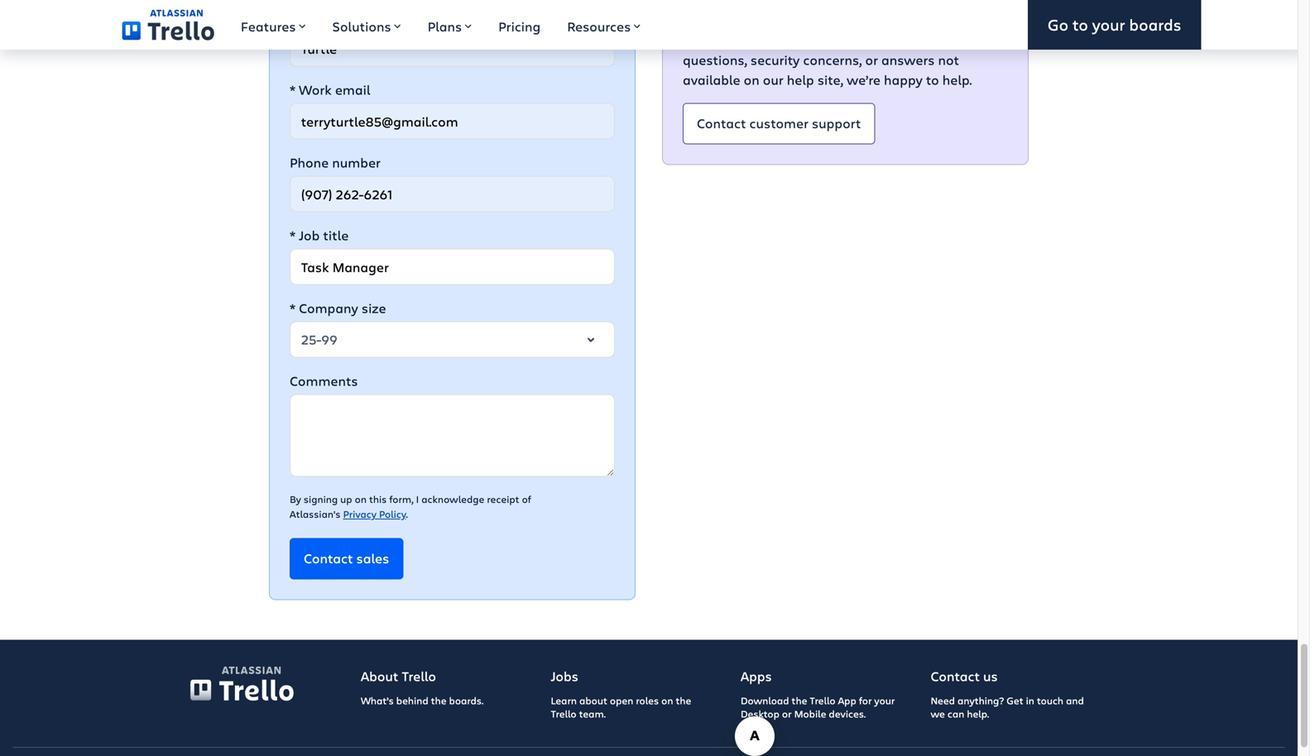 Task type: describe. For each thing, give the bounding box(es) containing it.
phone number
[[290, 154, 381, 171]]

contact for contact us
[[931, 668, 980, 685]]

site,
[[818, 71, 843, 89]]

roles
[[636, 694, 659, 708]]

i
[[416, 493, 419, 506]]

atlassian's
[[290, 507, 341, 521]]

and
[[1066, 694, 1084, 708]]

customer
[[749, 114, 809, 132]]

open
[[610, 694, 633, 708]]

touch
[[1037, 694, 1064, 708]]

security
[[751, 51, 800, 69]]

go
[[1048, 14, 1068, 35]]

up
[[340, 493, 352, 506]]

of
[[522, 493, 531, 506]]

privacy
[[343, 507, 377, 521]]

privacy policy link
[[343, 507, 406, 521]]

contact for contact sales
[[304, 549, 353, 567]]

Comments text field
[[290, 394, 615, 477]]

get
[[1007, 694, 1023, 708]]

features
[[241, 17, 296, 35]]

* company size
[[290, 299, 386, 317]]

0 horizontal spatial trello
[[402, 668, 436, 685]]

for
[[814, 31, 834, 49]]

customer?
[[745, 31, 811, 49]]

account
[[888, 31, 938, 49]]

billing
[[958, 31, 996, 49]]

contact customer support
[[697, 114, 861, 132]]

the inside "download the trello app for your desktop or mobile devices."
[[792, 694, 807, 708]]

privacy policy .
[[343, 507, 408, 521]]

a
[[734, 31, 742, 49]]

* for * job title
[[290, 226, 296, 244]]

questions,
[[683, 51, 747, 69]]

1 the from the left
[[431, 694, 447, 708]]

solutions
[[332, 17, 391, 35]]

apps
[[741, 668, 772, 685]]

our
[[763, 71, 784, 89]]

job
[[299, 226, 320, 244]]

1 vertical spatial or
[[865, 51, 878, 69]]

size
[[362, 299, 386, 317]]

learn
[[551, 694, 577, 708]]

signing
[[304, 493, 338, 506]]

number
[[332, 154, 381, 171]]

company
[[299, 299, 358, 317]]

the inside learn about open roles on the trello team.
[[676, 694, 691, 708]]

help. inside need anything? get in touch and we can help.
[[967, 707, 989, 721]]

anything?
[[958, 694, 1004, 708]]

need
[[931, 694, 955, 708]]

policy
[[379, 507, 406, 521]]

resources button
[[554, 0, 654, 50]]

by signing up on this form, i acknowledge receipt of atlassian's
[[290, 493, 531, 521]]

this
[[369, 493, 387, 506]]

happy
[[884, 71, 923, 89]]

download
[[741, 694, 789, 708]]

work
[[299, 81, 332, 99]]

in
[[1026, 694, 1034, 708]]

0 vertical spatial your
[[1092, 14, 1125, 35]]

not
[[938, 51, 959, 69]]

receipt
[[487, 493, 519, 506]]

form,
[[389, 493, 413, 506]]

resources
[[567, 17, 631, 35]]

mobile
[[794, 707, 826, 721]]

on inside already a customer? for specific account or billing questions, security concerns, or answers not available on our help site, we're happy to help.
[[744, 71, 759, 89]]

behind
[[396, 694, 428, 708]]

download the trello app for your desktop or mobile devices.
[[741, 694, 895, 721]]

last
[[299, 8, 326, 26]]

app
[[838, 694, 856, 708]]

what's
[[361, 694, 394, 708]]



Task type: locate. For each thing, give the bounding box(es) containing it.
* job title
[[290, 226, 349, 244]]

boards
[[1129, 14, 1181, 35]]

contact sales
[[304, 549, 389, 567]]

* for * work email
[[290, 81, 296, 99]]

2 horizontal spatial trello
[[810, 694, 836, 708]]

0 horizontal spatial to
[[926, 71, 939, 89]]

contact down available
[[697, 114, 746, 132]]

help
[[787, 71, 814, 89]]

to down "not"
[[926, 71, 939, 89]]

contact
[[697, 114, 746, 132], [304, 549, 353, 567], [931, 668, 980, 685]]

.
[[406, 507, 408, 521]]

contact up need
[[931, 668, 980, 685]]

what's behind the boards.
[[361, 694, 484, 708]]

trello left app
[[810, 694, 836, 708]]

already a customer? for specific account or billing questions, security concerns, or answers not available on our help site, we're happy to help.
[[683, 31, 996, 89]]

2 horizontal spatial or
[[942, 31, 954, 49]]

to inside already a customer? for specific account or billing questions, security concerns, or answers not available on our help site, we're happy to help.
[[926, 71, 939, 89]]

0 horizontal spatial on
[[355, 493, 367, 506]]

sales
[[356, 549, 389, 567]]

about
[[361, 668, 398, 685]]

learn about open roles on the trello team.
[[551, 694, 691, 721]]

* for * company size
[[290, 299, 296, 317]]

need anything? get in touch and we can help.
[[931, 694, 1084, 721]]

about
[[579, 694, 607, 708]]

help. inside already a customer? for specific account or billing questions, security concerns, or answers not available on our help site, we're happy to help.
[[942, 71, 972, 89]]

0 vertical spatial on
[[744, 71, 759, 89]]

trello inside "download the trello app for your desktop or mobile devices."
[[810, 694, 836, 708]]

by
[[290, 493, 301, 506]]

4 * from the top
[[290, 299, 296, 317]]

name
[[329, 8, 365, 26]]

plans button
[[414, 0, 485, 50]]

pricing link
[[485, 0, 554, 50]]

0 horizontal spatial your
[[874, 694, 895, 708]]

your inside "download the trello app for your desktop or mobile devices."
[[874, 694, 895, 708]]

1 horizontal spatial on
[[661, 694, 673, 708]]

can
[[948, 707, 964, 721]]

the right download
[[792, 694, 807, 708]]

1 horizontal spatial or
[[865, 51, 878, 69]]

0 horizontal spatial or
[[782, 707, 792, 721]]

solutions button
[[319, 0, 414, 50]]

boards.
[[449, 694, 484, 708]]

contact inside button
[[304, 549, 353, 567]]

contact sales button
[[290, 538, 403, 580]]

2 horizontal spatial the
[[792, 694, 807, 708]]

your left boards
[[1092, 14, 1125, 35]]

2 vertical spatial or
[[782, 707, 792, 721]]

concerns,
[[803, 51, 862, 69]]

we're
[[847, 71, 881, 89]]

desktop
[[741, 707, 780, 721]]

0 vertical spatial help.
[[942, 71, 972, 89]]

on
[[744, 71, 759, 89], [355, 493, 367, 506], [661, 694, 673, 708]]

2 vertical spatial on
[[661, 694, 673, 708]]

your right the for at the bottom of page
[[874, 694, 895, 708]]

1 vertical spatial to
[[926, 71, 939, 89]]

on right the roles
[[661, 694, 673, 708]]

* left company
[[290, 299, 296, 317]]

or inside "download the trello app for your desktop or mobile devices."
[[782, 707, 792, 721]]

* left work
[[290, 81, 296, 99]]

go to your boards
[[1048, 14, 1181, 35]]

devices.
[[829, 707, 866, 721]]

available
[[683, 71, 740, 89]]

comments
[[290, 372, 358, 390]]

email
[[335, 81, 370, 99]]

trello inside learn about open roles on the trello team.
[[551, 707, 577, 721]]

trello left the team. at the left of the page
[[551, 707, 577, 721]]

1 vertical spatial your
[[874, 694, 895, 708]]

1 horizontal spatial to
[[1073, 14, 1088, 35]]

we
[[931, 707, 945, 721]]

about trello
[[361, 668, 436, 685]]

1 horizontal spatial your
[[1092, 14, 1125, 35]]

or up we're at the top of the page
[[865, 51, 878, 69]]

0 vertical spatial or
[[942, 31, 954, 49]]

* left last at the top left of the page
[[290, 8, 296, 26]]

title
[[323, 226, 349, 244]]

on inside learn about open roles on the trello team.
[[661, 694, 673, 708]]

2 horizontal spatial on
[[744, 71, 759, 89]]

us
[[983, 668, 998, 685]]

features button
[[228, 0, 319, 50]]

0 horizontal spatial contact
[[304, 549, 353, 567]]

2 vertical spatial contact
[[931, 668, 980, 685]]

1 horizontal spatial trello
[[551, 707, 577, 721]]

None text field
[[290, 30, 615, 67]]

Phone number telephone field
[[290, 176, 615, 212]]

* last name
[[290, 8, 365, 26]]

your
[[1092, 14, 1125, 35], [874, 694, 895, 708]]

2 the from the left
[[676, 694, 691, 708]]

phone
[[290, 154, 329, 171]]

jobs
[[551, 668, 578, 685]]

*
[[290, 8, 296, 26], [290, 81, 296, 99], [290, 226, 296, 244], [290, 299, 296, 317]]

1 horizontal spatial the
[[676, 694, 691, 708]]

0 vertical spatial contact
[[697, 114, 746, 132]]

contact customer support link
[[683, 103, 875, 145]]

on left our
[[744, 71, 759, 89]]

the
[[431, 694, 447, 708], [676, 694, 691, 708], [792, 694, 807, 708]]

team.
[[579, 707, 606, 721]]

contact for contact customer support
[[697, 114, 746, 132]]

contact us
[[931, 668, 998, 685]]

contact left sales
[[304, 549, 353, 567]]

2 horizontal spatial contact
[[931, 668, 980, 685]]

atlassian trello image
[[122, 9, 214, 40], [190, 667, 294, 702], [222, 667, 281, 675]]

1 vertical spatial help.
[[967, 707, 989, 721]]

or up "not"
[[942, 31, 954, 49]]

specific
[[837, 31, 884, 49]]

* left job
[[290, 226, 296, 244]]

answers
[[881, 51, 935, 69]]

1 vertical spatial on
[[355, 493, 367, 506]]

help. down "not"
[[942, 71, 972, 89]]

trello
[[402, 668, 436, 685], [810, 694, 836, 708], [551, 707, 577, 721]]

None text field
[[290, 249, 615, 285]]

3 the from the left
[[792, 694, 807, 708]]

to right go
[[1073, 14, 1088, 35]]

for
[[859, 694, 872, 708]]

2 * from the top
[[290, 81, 296, 99]]

help. right the can
[[967, 707, 989, 721]]

to
[[1073, 14, 1088, 35], [926, 71, 939, 89]]

1 horizontal spatial contact
[[697, 114, 746, 132]]

0 horizontal spatial the
[[431, 694, 447, 708]]

support
[[812, 114, 861, 132]]

0 vertical spatial to
[[1073, 14, 1088, 35]]

the right the roles
[[676, 694, 691, 708]]

or left mobile at the right of the page
[[782, 707, 792, 721]]

on right up
[[355, 493, 367, 506]]

1 * from the top
[[290, 8, 296, 26]]

on inside by signing up on this form, i acknowledge receipt of atlassian's
[[355, 493, 367, 506]]

* work email
[[290, 81, 370, 99]]

acknowledge
[[421, 493, 484, 506]]

3 * from the top
[[290, 226, 296, 244]]

None email field
[[290, 103, 615, 140]]

already
[[683, 31, 730, 49]]

trello up what's behind the boards.
[[402, 668, 436, 685]]

* for * last name
[[290, 8, 296, 26]]

plans
[[428, 17, 462, 35]]

the right behind
[[431, 694, 447, 708]]

go to your boards link
[[1028, 0, 1201, 50]]

pricing
[[498, 17, 541, 35]]

1 vertical spatial contact
[[304, 549, 353, 567]]



Task type: vqa. For each thing, say whether or not it's contained in the screenshot.
help. within ALREADY A CUSTOMER? FOR SPECIFIC ACCOUNT OR BILLING QUESTIONS, SECURITY CONCERNS, OR ANSWERS NOT AVAILABLE ON OUR HELP SITE, WE'RE HAPPY TO HELP.
yes



